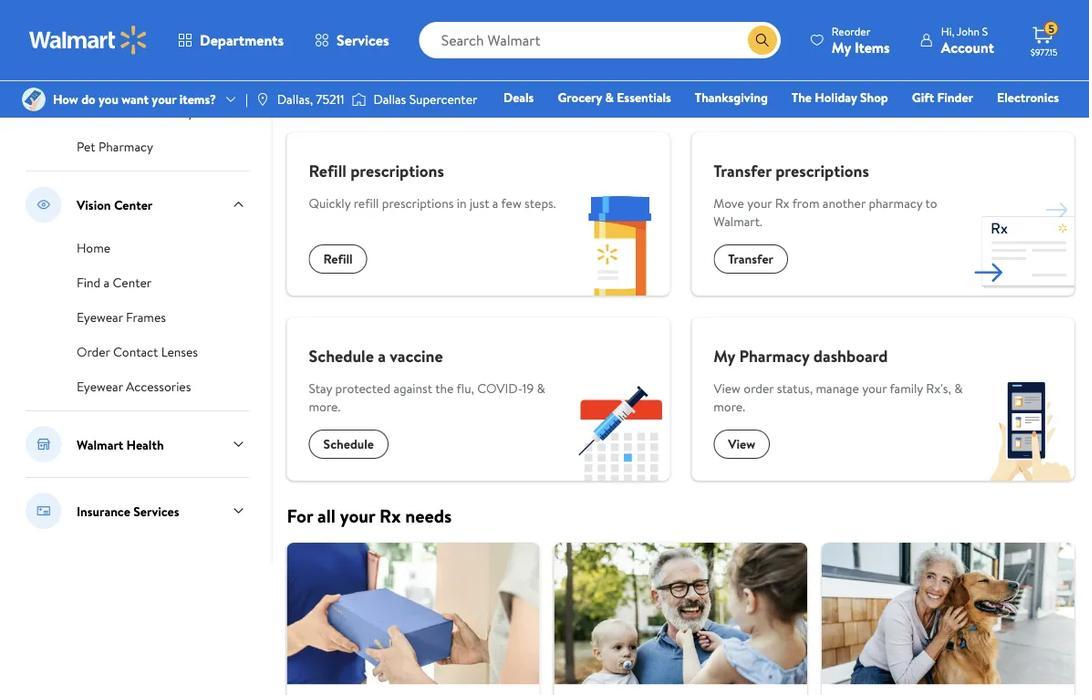 Task type: describe. For each thing, give the bounding box(es) containing it.
19 inside stay protected against the flu, covid-19 & more.
[[523, 380, 534, 398]]

pharmacy inside mail order pharmacy link
[[139, 104, 194, 121]]

refill
[[354, 195, 379, 213]]

view button
[[714, 430, 770, 459]]

move your rx from another pharmacy to walmart.
[[714, 195, 938, 230]]

schedule for now
[[944, 13, 1001, 33]]

health
[[126, 436, 164, 454]]

vision center image
[[26, 187, 62, 223]]

walmart health
[[77, 436, 164, 454]]

we
[[360, 89, 382, 115]]

one debit link
[[911, 113, 990, 133]]

eyewear for eyewear frames
[[77, 309, 123, 327]]

a for find a center
[[104, 274, 110, 292]]

how for how can we help you today?
[[287, 89, 323, 115]]

schedule a vaccine
[[309, 345, 443, 368]]

dashboard
[[814, 345, 888, 368]]

your right all
[[340, 503, 375, 529]]

Walmart Site-Wide search field
[[419, 22, 781, 58]]

& up "flu"
[[119, 49, 127, 67]]

flu,
[[457, 380, 474, 398]]

electronics
[[998, 89, 1060, 106]]

& inside view order status, manage your family rx's, & more.
[[955, 380, 963, 398]]

specialty pharmacy
[[77, 14, 184, 32]]

one
[[920, 114, 947, 132]]

manage
[[816, 380, 859, 398]]

find a center
[[77, 274, 152, 292]]

order contact lenses link
[[77, 342, 198, 362]]

account
[[942, 37, 995, 57]]

order
[[744, 380, 774, 398]]

transfer prescriptions
[[714, 160, 870, 183]]

refill prescriptions
[[309, 160, 444, 183]]

5
[[1049, 21, 1055, 36]]

transfer button
[[714, 245, 788, 274]]

insurance
[[77, 503, 130, 520]]

find
[[77, 274, 101, 292]]

specialty
[[77, 14, 126, 32]]

transfer prescriptions. move your rx from another pharmacy to walmart. transfer. image
[[975, 196, 1075, 296]]

rx inside move your rx from another pharmacy to walmart.
[[775, 195, 790, 213]]

grocery & essentials
[[558, 89, 672, 106]]

deals
[[504, 89, 534, 106]]

essentials
[[617, 89, 672, 106]]

vision center
[[77, 196, 153, 214]]

services inside services popup button
[[337, 30, 389, 50]]

0 vertical spatial order
[[103, 104, 136, 121]]

throat,
[[77, 69, 116, 87]]

mail
[[77, 104, 100, 121]]

walmart+ link
[[997, 113, 1068, 133]]

schedule button
[[309, 430, 389, 459]]

1 vertical spatial order
[[77, 344, 110, 361]]

walmart.
[[714, 213, 763, 230]]

quickly refill prescriptions in just a few steps.
[[309, 195, 556, 213]]

grocery & essentials link
[[550, 88, 680, 107]]

1 vertical spatial services
[[133, 503, 179, 520]]

strep
[[193, 49, 223, 67]]

how can we help you today?
[[287, 89, 512, 115]]

the holiday shop link
[[784, 88, 897, 107]]

 image for dallas supercenter
[[352, 90, 366, 109]]

your inside move your rx from another pharmacy to walmart.
[[748, 195, 772, 213]]

0 horizontal spatial home link
[[77, 238, 111, 258]]

1 horizontal spatial home
[[726, 114, 760, 132]]

 image for dallas, 75211
[[255, 92, 270, 107]]

eyewear frames
[[77, 309, 166, 327]]

walmart image
[[29, 26, 148, 55]]

schedule inside schedule button
[[324, 436, 374, 454]]

testing
[[77, 49, 116, 67]]

shop for toy
[[674, 114, 702, 132]]

prescriptions left in
[[382, 195, 454, 213]]

another
[[823, 195, 866, 213]]

my inside reorder my items
[[832, 37, 851, 57]]

frames
[[126, 309, 166, 327]]

mail order pharmacy link
[[77, 102, 194, 122]]

now
[[1005, 13, 1031, 33]]

fashion link
[[775, 113, 834, 133]]

walmart
[[77, 436, 123, 454]]

how do you want your items?
[[53, 90, 216, 108]]

stay protected against the flu, covid-19 & more.
[[309, 380, 546, 416]]

can
[[328, 89, 355, 115]]

in
[[457, 195, 467, 213]]

0 horizontal spatial you
[[99, 90, 119, 108]]

deals link
[[495, 88, 542, 107]]

from
[[793, 195, 820, 213]]

specialty pharmacy link
[[77, 12, 184, 32]]

transfer for transfer prescriptions
[[714, 160, 772, 183]]

quickly
[[309, 195, 351, 213]]

walmart health image
[[26, 427, 62, 463]]

search icon image
[[755, 33, 770, 47]]

order contact lenses
[[77, 344, 198, 361]]

 image for how do you want your items?
[[22, 88, 46, 111]]

steps.
[[525, 195, 556, 213]]

pharmacy for pet pharmacy
[[99, 138, 153, 156]]

walmart insurance services image
[[26, 493, 62, 530]]

help
[[386, 89, 421, 115]]

a for schedule a vaccine
[[378, 345, 386, 368]]

transfer for transfer
[[728, 250, 774, 268]]

toy
[[653, 114, 671, 132]]

contact
[[113, 344, 158, 361]]

hi, john s account
[[942, 23, 995, 57]]

your inside view order status, manage your family rx's, & more.
[[863, 380, 887, 398]]

refill button
[[309, 245, 367, 274]]

electronics link
[[989, 88, 1068, 107]]

rx's,
[[927, 380, 952, 398]]

& inside stay protected against the flu, covid-19 & more.
[[537, 380, 546, 398]]

few
[[501, 195, 522, 213]]

toy shop link
[[644, 113, 711, 133]]



Task type: vqa. For each thing, say whether or not it's contained in the screenshot.
the leftmost How
yes



Task type: locate. For each thing, give the bounding box(es) containing it.
items
[[855, 37, 890, 57]]

2 horizontal spatial  image
[[352, 90, 366, 109]]

all
[[318, 503, 336, 529]]

0 vertical spatial shop
[[861, 89, 889, 106]]

0 horizontal spatial how
[[53, 90, 78, 108]]

eyewear accessories
[[77, 378, 191, 396]]

 image right |
[[255, 92, 270, 107]]

more. for my
[[714, 398, 746, 416]]

pharmacy for my pharmacy dashboard
[[740, 345, 810, 368]]

view left order
[[714, 380, 741, 398]]

home link up the find
[[77, 238, 111, 258]]

debit
[[950, 114, 981, 132]]

list
[[280, 543, 1082, 695]]

19
[[196, 69, 207, 87], [523, 380, 534, 398]]

shop inside electronics toy shop
[[674, 114, 702, 132]]

3 list item from the left
[[815, 543, 1082, 695]]

0 horizontal spatial a
[[104, 274, 110, 292]]

0 horizontal spatial home
[[77, 240, 111, 257]]

gift
[[912, 89, 935, 106]]

pharmacy inside specialty pharmacy link
[[129, 14, 184, 32]]

thanksgiving link
[[687, 88, 776, 107]]

center inside find a center link
[[113, 274, 152, 292]]

0 vertical spatial schedule
[[944, 13, 1001, 33]]

covid- down treatment:
[[150, 69, 196, 87]]

fashion
[[783, 114, 826, 132]]

family
[[890, 380, 924, 398]]

a left vaccine
[[378, 345, 386, 368]]

to
[[926, 195, 938, 213]]

&
[[119, 49, 127, 67], [139, 69, 147, 87], [606, 89, 614, 106], [537, 380, 546, 398], [955, 380, 963, 398]]

a right the find
[[104, 274, 110, 292]]

stay
[[309, 380, 332, 398]]

my left items
[[832, 37, 851, 57]]

you
[[425, 89, 454, 115], [99, 90, 119, 108]]

your left family on the bottom right of page
[[863, 380, 887, 398]]

1 horizontal spatial 19
[[523, 380, 534, 398]]

how left "can" at the top of page
[[287, 89, 323, 115]]

Search search field
[[419, 22, 781, 58]]

you right help
[[425, 89, 454, 115]]

pharmacy
[[869, 195, 923, 213]]

home link
[[718, 113, 768, 133], [77, 238, 111, 258]]

2 vertical spatial schedule
[[324, 436, 374, 454]]

more. up the view button
[[714, 398, 746, 416]]

shop for holiday
[[861, 89, 889, 106]]

19 down strep
[[196, 69, 207, 87]]

0 vertical spatial covid-
[[150, 69, 196, 87]]

a right just
[[493, 195, 499, 213]]

pet pharmacy
[[77, 138, 153, 156]]

0 vertical spatial view
[[714, 380, 741, 398]]

prescriptions up the 'refill'
[[351, 160, 444, 183]]

view
[[714, 380, 741, 398], [728, 436, 756, 454]]

home up the find
[[77, 240, 111, 257]]

center right 'vision'
[[114, 196, 153, 214]]

0 horizontal spatial services
[[133, 503, 179, 520]]

transfer inside transfer 'button'
[[728, 250, 774, 268]]

rx
[[775, 195, 790, 213], [380, 503, 401, 529]]

0 vertical spatial eyewear
[[77, 309, 123, 327]]

list item
[[280, 543, 547, 695], [547, 543, 815, 695], [815, 543, 1082, 695]]

eyewear accessories link
[[77, 376, 191, 397]]

services up "we" on the left of page
[[337, 30, 389, 50]]

shop
[[861, 89, 889, 106], [674, 114, 702, 132]]

0 horizontal spatial my
[[714, 345, 736, 368]]

services button
[[299, 18, 405, 62]]

0 vertical spatial my
[[832, 37, 851, 57]]

2 eyewear from the top
[[77, 378, 123, 396]]

order left contact
[[77, 344, 110, 361]]

1 vertical spatial 19
[[523, 380, 534, 398]]

refill prescriptions. quickly refill medications in just a few steps. refill. image
[[570, 196, 670, 296]]

your
[[152, 90, 176, 108], [748, 195, 772, 213], [863, 380, 887, 398], [340, 503, 375, 529]]

rx left from
[[775, 195, 790, 213]]

1 vertical spatial eyewear
[[77, 378, 123, 396]]

0 vertical spatial center
[[114, 196, 153, 214]]

eyewear down the find
[[77, 309, 123, 327]]

walmart+
[[1005, 114, 1060, 132]]

 image
[[22, 88, 46, 111], [352, 90, 366, 109], [255, 92, 270, 107]]

 image left do on the left top of the page
[[22, 88, 46, 111]]

dallas
[[374, 90, 406, 108]]

19 inside the testing & treatment: strep throat, flu & covid-19
[[196, 69, 207, 87]]

1 vertical spatial rx
[[380, 503, 401, 529]]

electronics toy shop
[[653, 89, 1060, 132]]

& right "flu"
[[139, 69, 147, 87]]

0 vertical spatial transfer
[[714, 160, 772, 183]]

1 list item from the left
[[280, 543, 547, 695]]

prescriptions for refill prescriptions
[[351, 160, 444, 183]]

1 vertical spatial covid-
[[477, 380, 523, 398]]

services right 'insurance'
[[133, 503, 179, 520]]

prescriptions up from
[[776, 160, 870, 183]]

the holiday shop
[[792, 89, 889, 106]]

pharmacy for specialty pharmacy
[[129, 14, 184, 32]]

19 right flu,
[[523, 380, 534, 398]]

1 vertical spatial home link
[[77, 238, 111, 258]]

for all your rx needs
[[287, 503, 452, 529]]

1 horizontal spatial  image
[[255, 92, 270, 107]]

how left do on the left top of the page
[[53, 90, 78, 108]]

just
[[470, 195, 490, 213]]

view inside view order status, manage your family rx's, & more.
[[714, 380, 741, 398]]

my
[[832, 37, 851, 57], [714, 345, 736, 368]]

1 vertical spatial view
[[728, 436, 756, 454]]

lenses
[[161, 344, 198, 361]]

eyewear down contact
[[77, 378, 123, 396]]

my pharmacy dashboard. view order status, manage your family rx's and more. view. image
[[975, 381, 1075, 481]]

schedule inside 'schedule now' button
[[944, 13, 1001, 33]]

a inside find a center link
[[104, 274, 110, 292]]

hi,
[[942, 23, 955, 39]]

1 vertical spatial shop
[[674, 114, 702, 132]]

you right do on the left top of the page
[[99, 90, 119, 108]]

departments button
[[162, 18, 299, 62]]

testing & treatment: strep throat, flu & covid-19 link
[[77, 47, 223, 87]]

rx left needs
[[380, 503, 401, 529]]

testing & treatment: strep throat, flu & covid-19
[[77, 49, 223, 87]]

1 horizontal spatial a
[[378, 345, 386, 368]]

reorder
[[832, 23, 871, 39]]

vaccine
[[390, 345, 443, 368]]

your right the move
[[748, 195, 772, 213]]

gift finder link
[[904, 88, 982, 107]]

home down thanksgiving link
[[726, 114, 760, 132]]

1 horizontal spatial services
[[337, 30, 389, 50]]

1 more. from the left
[[309, 398, 341, 416]]

prescriptions for transfer prescriptions
[[776, 160, 870, 183]]

items?
[[179, 90, 216, 108]]

more. for schedule
[[309, 398, 341, 416]]

move
[[714, 195, 745, 213]]

pharmacy inside pet pharmacy link
[[99, 138, 153, 156]]

center up eyewear frames link
[[113, 274, 152, 292]]

refill
[[309, 160, 347, 183], [324, 250, 353, 268]]

john
[[957, 23, 980, 39]]

flu
[[119, 69, 136, 87]]

reorder my items
[[832, 23, 890, 57]]

1 horizontal spatial home link
[[718, 113, 768, 133]]

0 horizontal spatial more.
[[309, 398, 341, 416]]

refill down quickly
[[324, 250, 353, 268]]

0 vertical spatial a
[[493, 195, 499, 213]]

1 vertical spatial my
[[714, 345, 736, 368]]

eyewear for eyewear accessories
[[77, 378, 123, 396]]

view down order
[[728, 436, 756, 454]]

more. inside view order status, manage your family rx's, & more.
[[714, 398, 746, 416]]

covid- right flu,
[[477, 380, 523, 398]]

dallas, 75211
[[277, 90, 344, 108]]

needs
[[405, 503, 452, 529]]

refill for refill
[[324, 250, 353, 268]]

0 horizontal spatial shop
[[674, 114, 702, 132]]

covid- inside stay protected against the flu, covid-19 & more.
[[477, 380, 523, 398]]

holiday
[[815, 89, 857, 106]]

1 horizontal spatial more.
[[714, 398, 746, 416]]

0 vertical spatial home
[[726, 114, 760, 132]]

want
[[122, 90, 149, 108]]

$977.15
[[1031, 46, 1058, 58]]

 image right 75211
[[352, 90, 366, 109]]

view for view
[[728, 436, 756, 454]]

order right mail
[[103, 104, 136, 121]]

order
[[103, 104, 136, 121], [77, 344, 110, 361]]

refill for refill prescriptions
[[309, 160, 347, 183]]

1 vertical spatial center
[[113, 274, 152, 292]]

0 horizontal spatial 19
[[196, 69, 207, 87]]

1 horizontal spatial rx
[[775, 195, 790, 213]]

schedule a vaccine. stay protected against the flu, covid-19 and more. schedule. image
[[570, 381, 670, 481]]

view order status, manage your family rx's, & more.
[[714, 380, 963, 416]]

shop right toy
[[674, 114, 702, 132]]

home link down thanksgiving link
[[718, 113, 768, 133]]

& right grocery
[[606, 89, 614, 106]]

1 eyewear from the top
[[77, 309, 123, 327]]

transfer down walmart.
[[728, 250, 774, 268]]

0 vertical spatial 19
[[196, 69, 207, 87]]

schedule
[[944, 13, 1001, 33], [309, 345, 374, 368], [324, 436, 374, 454]]

0 horizontal spatial  image
[[22, 88, 46, 111]]

your right "want"
[[152, 90, 176, 108]]

pet
[[77, 138, 96, 156]]

shop up registry
[[861, 89, 889, 106]]

1 horizontal spatial shop
[[861, 89, 889, 106]]

dallas,
[[277, 90, 313, 108]]

1 horizontal spatial you
[[425, 89, 454, 115]]

accessories
[[126, 378, 191, 396]]

the
[[792, 89, 812, 106]]

registry
[[849, 114, 896, 132]]

transfer up the move
[[714, 160, 772, 183]]

1 vertical spatial schedule
[[309, 345, 374, 368]]

& right flu,
[[537, 380, 546, 398]]

today?
[[458, 89, 512, 115]]

0 vertical spatial services
[[337, 30, 389, 50]]

eyewear frames link
[[77, 307, 166, 327]]

my up the view button
[[714, 345, 736, 368]]

covid- inside the testing & treatment: strep throat, flu & covid-19
[[150, 69, 196, 87]]

2 horizontal spatial a
[[493, 195, 499, 213]]

finder
[[938, 89, 974, 106]]

view inside button
[[728, 436, 756, 454]]

view for view order status, manage your family rx's, & more.
[[714, 380, 741, 398]]

refill inside refill button
[[324, 250, 353, 268]]

gift finder
[[912, 89, 974, 106]]

mail order pharmacy
[[77, 104, 194, 121]]

the
[[435, 380, 454, 398]]

against
[[394, 380, 433, 398]]

more. up schedule button
[[309, 398, 341, 416]]

my pharmacy dashboard
[[714, 345, 888, 368]]

0 horizontal spatial rx
[[380, 503, 401, 529]]

refill up quickly
[[309, 160, 347, 183]]

1 vertical spatial home
[[77, 240, 111, 257]]

schedule for a
[[309, 345, 374, 368]]

1 vertical spatial refill
[[324, 250, 353, 268]]

more.
[[309, 398, 341, 416], [714, 398, 746, 416]]

1 vertical spatial transfer
[[728, 250, 774, 268]]

1 horizontal spatial covid-
[[477, 380, 523, 398]]

grocery
[[558, 89, 602, 106]]

pharmacy
[[129, 14, 184, 32], [139, 104, 194, 121], [99, 138, 153, 156], [740, 345, 810, 368]]

schedule now button
[[922, 5, 1053, 42]]

0 vertical spatial rx
[[775, 195, 790, 213]]

2 vertical spatial a
[[378, 345, 386, 368]]

2 more. from the left
[[714, 398, 746, 416]]

1 horizontal spatial how
[[287, 89, 323, 115]]

0 vertical spatial refill
[[309, 160, 347, 183]]

0 vertical spatial home link
[[718, 113, 768, 133]]

1 horizontal spatial my
[[832, 37, 851, 57]]

how for how do you want your items?
[[53, 90, 78, 108]]

more. inside stay protected against the flu, covid-19 & more.
[[309, 398, 341, 416]]

2 list item from the left
[[547, 543, 815, 695]]

insurance services
[[77, 503, 179, 520]]

0 horizontal spatial covid-
[[150, 69, 196, 87]]

& right rx's,
[[955, 380, 963, 398]]

services
[[337, 30, 389, 50], [133, 503, 179, 520]]

treatment:
[[130, 49, 190, 67]]

1 vertical spatial a
[[104, 274, 110, 292]]



